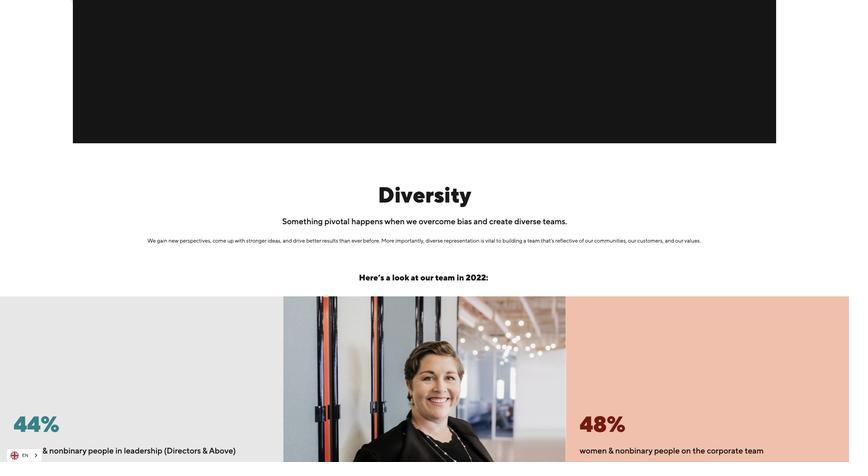 Task type: vqa. For each thing, say whether or not it's contained in the screenshot.
than
yes



Task type: locate. For each thing, give the bounding box(es) containing it.
team left the that's
[[528, 238, 540, 244]]

& for 48%
[[609, 446, 614, 456]]

stronger
[[246, 238, 267, 244]]

here's a look at our team in 2022:
[[359, 273, 491, 283]]

diverse down overcome
[[426, 238, 443, 244]]

come
[[213, 238, 226, 244]]

2 vertical spatial team
[[746, 446, 765, 456]]

our
[[586, 238, 594, 244], [629, 238, 637, 244], [676, 238, 684, 244], [421, 273, 434, 283]]

1 horizontal spatial a
[[524, 238, 527, 244]]

and right customers,
[[665, 238, 675, 244]]

1 horizontal spatial women
[[580, 446, 607, 456]]

team right at
[[436, 273, 455, 283]]

our right of
[[586, 238, 594, 244]]

0 horizontal spatial &
[[43, 446, 48, 456]]

0 horizontal spatial in
[[116, 446, 122, 456]]

1 vertical spatial in
[[116, 446, 122, 456]]

1 horizontal spatial team
[[528, 238, 540, 244]]

& for 44%
[[43, 446, 48, 456]]

2 women from the left
[[580, 446, 607, 456]]

pivotal
[[325, 217, 350, 226]]

women down 48%
[[580, 446, 607, 456]]

&
[[43, 446, 48, 456], [203, 446, 208, 456], [609, 446, 614, 456]]

women
[[14, 446, 41, 456], [580, 446, 607, 456]]

diversity
[[378, 182, 472, 208]]

a left look
[[386, 273, 391, 283]]

people for 48%
[[655, 446, 680, 456]]

customers,
[[638, 238, 664, 244]]

leadership (directors
[[124, 446, 201, 456]]

0 horizontal spatial people
[[88, 446, 114, 456]]

women down 44%
[[14, 446, 41, 456]]

1 horizontal spatial diverse
[[515, 217, 541, 226]]

women & nonbinary people in leadership (directors & above)
[[14, 446, 236, 456]]

nonbinary
[[49, 446, 86, 456], [616, 446, 653, 456]]

english flag image
[[11, 452, 19, 460]]

we
[[147, 238, 156, 244]]

1 vertical spatial a
[[386, 273, 391, 283]]

building
[[503, 238, 523, 244]]

something
[[282, 217, 323, 226]]

2 horizontal spatial &
[[609, 446, 614, 456]]

more
[[382, 238, 395, 244]]

1 horizontal spatial &
[[203, 446, 208, 456]]

0 vertical spatial diverse
[[515, 217, 541, 226]]

0 horizontal spatial a
[[386, 273, 391, 283]]

& right en
[[43, 446, 48, 456]]

nonbinary for 48%
[[616, 446, 653, 456]]

1 horizontal spatial people
[[655, 446, 680, 456]]

0 vertical spatial in
[[457, 273, 464, 283]]

ideas,
[[268, 238, 282, 244]]

0 vertical spatial team
[[528, 238, 540, 244]]

and right "bias"
[[474, 217, 488, 226]]

1 vertical spatial team
[[436, 273, 455, 283]]

2 people from the left
[[655, 446, 680, 456]]

the
[[693, 446, 706, 456]]

1 & from the left
[[43, 446, 48, 456]]

in
[[457, 273, 464, 283], [116, 446, 122, 456]]

a right the building
[[524, 238, 527, 244]]

above)
[[209, 446, 236, 456]]

nonbinary for 44%
[[49, 446, 86, 456]]

1 nonbinary from the left
[[49, 446, 86, 456]]

1 horizontal spatial in
[[457, 273, 464, 283]]

2 horizontal spatial and
[[665, 238, 675, 244]]

1 vertical spatial diverse
[[426, 238, 443, 244]]

0 horizontal spatial nonbinary
[[49, 446, 86, 456]]

team
[[528, 238, 540, 244], [436, 273, 455, 283], [746, 446, 765, 456]]

team right corporate
[[746, 446, 765, 456]]

and left drive
[[283, 238, 292, 244]]

look
[[393, 273, 409, 283]]

ever
[[352, 238, 362, 244]]

a
[[524, 238, 527, 244], [386, 273, 391, 283]]

importantly,
[[396, 238, 425, 244]]

1 people from the left
[[88, 446, 114, 456]]

1 horizontal spatial nonbinary
[[616, 446, 653, 456]]

diverse up the building
[[515, 217, 541, 226]]

& left above)
[[203, 446, 208, 456]]

women for 48%
[[580, 446, 607, 456]]

and
[[474, 217, 488, 226], [283, 238, 292, 244], [665, 238, 675, 244]]

overcome
[[419, 217, 456, 226]]

3 & from the left
[[609, 446, 614, 456]]

on
[[682, 446, 692, 456]]

2 nonbinary from the left
[[616, 446, 653, 456]]

reflective
[[556, 238, 578, 244]]

& down 48%
[[609, 446, 614, 456]]

before.
[[363, 238, 380, 244]]

diverse
[[515, 217, 541, 226], [426, 238, 443, 244]]

people
[[88, 446, 114, 456], [655, 446, 680, 456]]

0 horizontal spatial women
[[14, 446, 41, 456]]

en
[[22, 453, 28, 459]]

1 women from the left
[[14, 446, 41, 456]]



Task type: describe. For each thing, give the bounding box(es) containing it.
0 horizontal spatial diverse
[[426, 238, 443, 244]]

our left values.
[[676, 238, 684, 244]]

happens
[[352, 217, 383, 226]]

here's
[[359, 273, 385, 283]]

teams.
[[543, 217, 567, 226]]

communities,
[[595, 238, 627, 244]]

of
[[580, 238, 584, 244]]

up
[[227, 238, 234, 244]]

that's
[[541, 238, 555, 244]]

something pivotal happens when we overcome bias and create diverse teams.
[[282, 217, 567, 226]]

0 horizontal spatial and
[[283, 238, 292, 244]]

bias
[[457, 217, 472, 226]]

when
[[385, 217, 405, 226]]

our right at
[[421, 273, 434, 283]]

is
[[481, 238, 485, 244]]

with
[[235, 238, 245, 244]]

representation
[[444, 238, 480, 244]]

women & nonbinary people on the corporate team
[[580, 446, 765, 456]]

Language field
[[7, 450, 42, 463]]

better
[[306, 238, 321, 244]]

we gain new perspectives, come up with stronger ideas, and drive better results than ever before. more importantly, diverse representation is vital to building a team that's reflective of our communities, our customers, and our values.
[[147, 238, 703, 244]]

drive
[[293, 238, 305, 244]]

2022:
[[466, 273, 489, 283]]

than
[[340, 238, 351, 244]]

we
[[406, 217, 417, 226]]

people for 44%
[[88, 446, 114, 456]]

en link
[[7, 450, 42, 462]]

perspectives,
[[180, 238, 212, 244]]

to
[[497, 238, 502, 244]]

values.
[[685, 238, 701, 244]]

gain
[[157, 238, 167, 244]]

44%
[[14, 412, 59, 437]]

1 horizontal spatial and
[[474, 217, 488, 226]]

0 horizontal spatial team
[[436, 273, 455, 283]]

create
[[490, 217, 513, 226]]

0 vertical spatial a
[[524, 238, 527, 244]]

our left customers,
[[629, 238, 637, 244]]

women for 44%
[[14, 446, 41, 456]]

2 & from the left
[[203, 446, 208, 456]]

corporate
[[708, 446, 744, 456]]

vital
[[486, 238, 496, 244]]

at
[[411, 273, 419, 283]]

new
[[168, 238, 178, 244]]

2 horizontal spatial team
[[746, 446, 765, 456]]

results
[[322, 238, 338, 244]]

48%
[[580, 412, 626, 437]]



